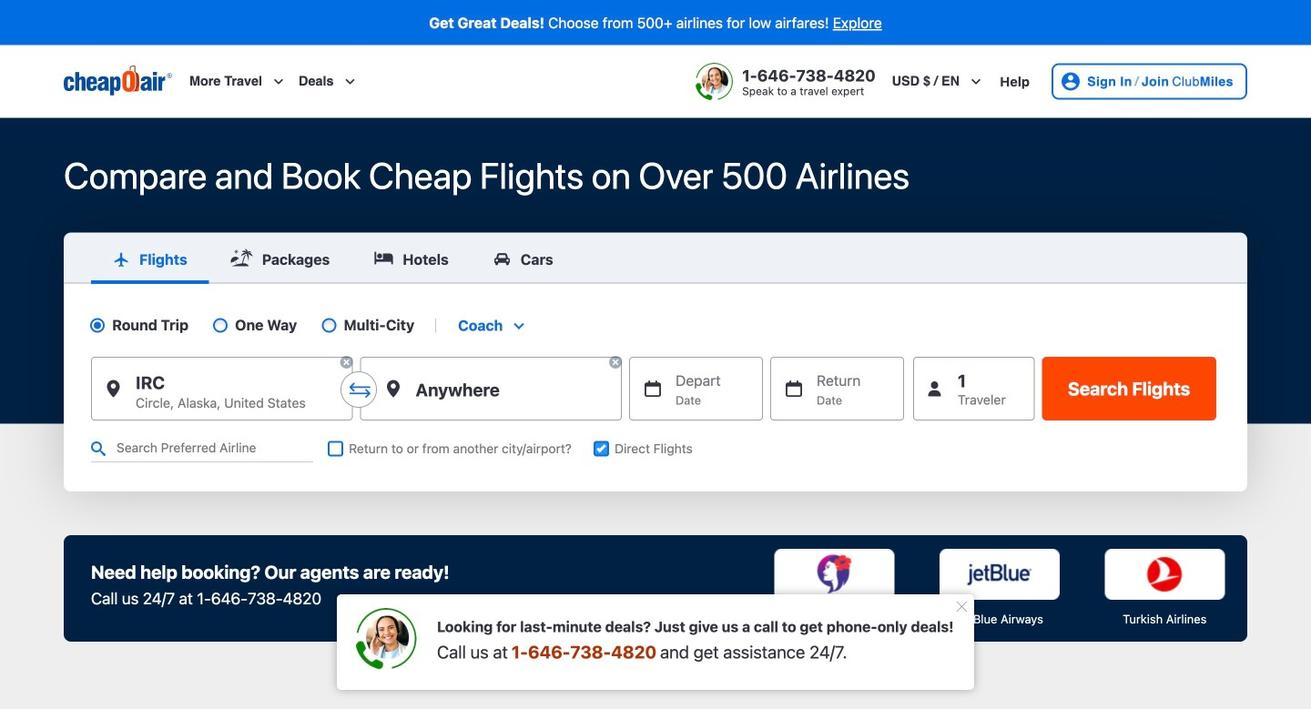 Task type: describe. For each thing, give the bounding box(es) containing it.
search widget tabs tab list
[[64, 233, 1248, 284]]

turkish airlines image
[[1105, 549, 1225, 600]]

clear field image
[[608, 355, 623, 370]]

search image
[[91, 442, 106, 456]]

hawaiian airlines image
[[774, 549, 895, 600]]

cookie consent banner dialog
[[0, 626, 1311, 709]]



Task type: vqa. For each thing, say whether or not it's contained in the screenshot.
"Search Widget Tabs" tab list
yes



Task type: locate. For each thing, give the bounding box(es) containing it.
None field
[[451, 317, 530, 335]]

clear field image
[[339, 355, 354, 370]]

None search field
[[0, 118, 1311, 709]]

speak to a travel expert image
[[695, 63, 733, 101]]

Search Preferred Airline text field
[[91, 435, 313, 463]]

form
[[64, 233, 1248, 492]]

call us at1-646-738-4820 image
[[355, 608, 417, 670]]

jetblue airways image
[[940, 549, 1060, 600]]

None button
[[1042, 357, 1217, 421]]



